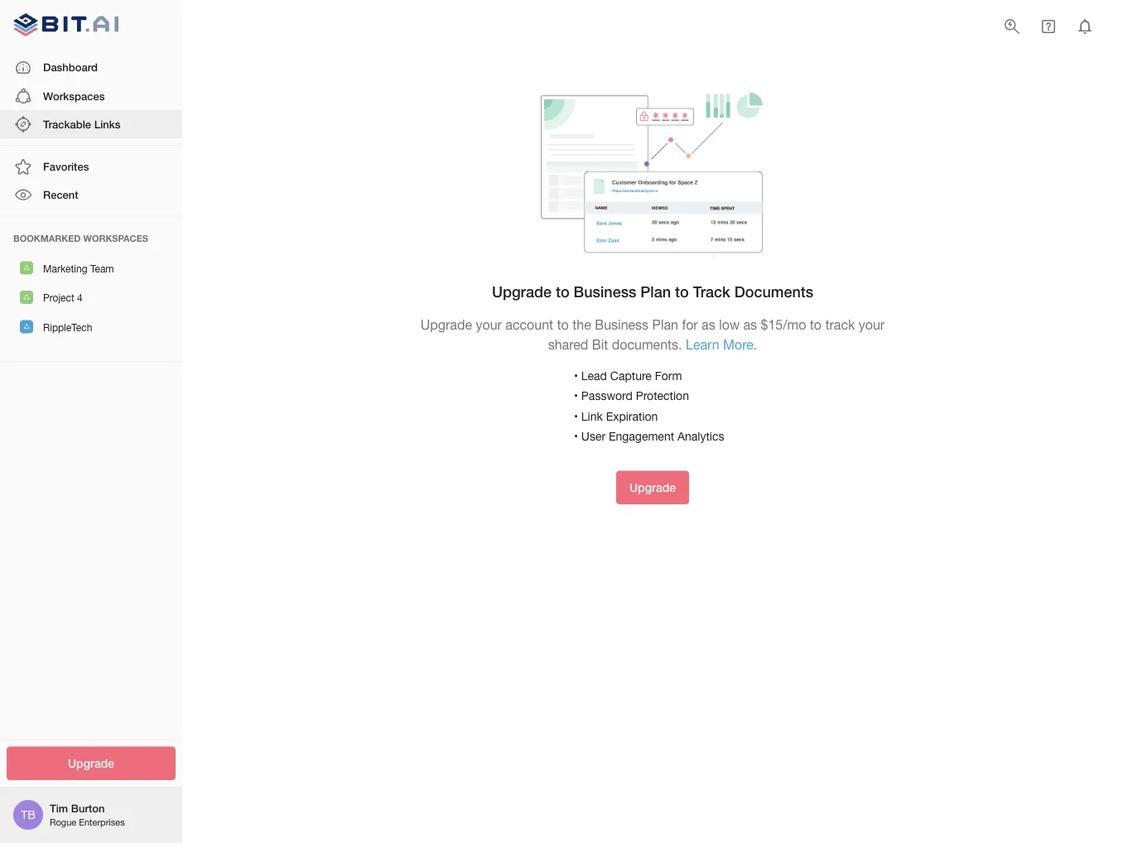 Task type: locate. For each thing, give the bounding box(es) containing it.
0 vertical spatial upgrade button
[[616, 471, 689, 505]]

1 horizontal spatial as
[[743, 317, 757, 333]]

documents
[[734, 283, 813, 301]]

enterprises
[[79, 817, 125, 828]]

1 • from the top
[[574, 369, 578, 382]]

lead
[[581, 369, 607, 382]]

project
[[43, 292, 74, 304]]

business up the
[[574, 283, 636, 301]]

as right the for
[[702, 317, 715, 333]]

project 4 button
[[0, 283, 182, 312]]

0 horizontal spatial upgrade button
[[7, 747, 176, 780]]

0 horizontal spatial as
[[702, 317, 715, 333]]

1 vertical spatial business
[[595, 317, 649, 333]]

bookmarked
[[13, 233, 81, 244]]

plan
[[640, 283, 671, 301], [652, 317, 678, 333]]

1 horizontal spatial your
[[859, 317, 885, 333]]

2 as from the left
[[743, 317, 757, 333]]

upgrade button down engagement
[[616, 471, 689, 505]]

upgrade button up burton
[[7, 747, 176, 780]]

capture
[[610, 369, 652, 382]]

shared
[[548, 337, 588, 352]]

analytics
[[677, 429, 724, 443]]

0 vertical spatial plan
[[640, 283, 671, 301]]

favorites
[[43, 160, 89, 173]]

bit
[[592, 337, 608, 352]]

recent
[[43, 188, 78, 201]]

track
[[693, 283, 730, 301]]

• lead capture form • password protection • link expiration • user engagement analytics
[[574, 369, 724, 443]]

low
[[719, 317, 740, 333]]

for
[[682, 317, 698, 333]]

plan up upgrade your account to the business plan for as low as $15/mo to track your shared bit documents.
[[640, 283, 671, 301]]

• left password
[[574, 389, 578, 403]]

2 your from the left
[[859, 317, 885, 333]]

upgrade
[[492, 283, 552, 301], [421, 317, 472, 333], [629, 481, 676, 495], [68, 757, 114, 770]]

form
[[655, 369, 682, 382]]

documents.
[[612, 337, 682, 352]]

to
[[556, 283, 570, 301], [675, 283, 689, 301], [557, 317, 569, 333], [810, 317, 822, 333]]

plan left the for
[[652, 317, 678, 333]]

•
[[574, 369, 578, 382], [574, 389, 578, 403], [574, 409, 578, 423], [574, 429, 578, 443]]

project 4
[[43, 292, 83, 304]]

upgrade inside upgrade your account to the business plan for as low as $15/mo to track your shared bit documents.
[[421, 317, 472, 333]]

track
[[825, 317, 855, 333]]

• left "link"
[[574, 409, 578, 423]]

upgrade button
[[616, 471, 689, 505], [7, 747, 176, 780]]

business
[[574, 283, 636, 301], [595, 317, 649, 333]]

dashboard button
[[0, 53, 182, 82]]

your left account
[[476, 317, 502, 333]]

upgrade your account to the business plan for as low as $15/mo to track your shared bit documents.
[[421, 317, 885, 352]]

as
[[702, 317, 715, 333], [743, 317, 757, 333]]

4 • from the top
[[574, 429, 578, 443]]

marketing team button
[[0, 253, 182, 283]]

0 horizontal spatial your
[[476, 317, 502, 333]]

upgrade to business plan to track documents
[[492, 283, 813, 301]]

as right low
[[743, 317, 757, 333]]

3 • from the top
[[574, 409, 578, 423]]

$15/mo
[[761, 317, 806, 333]]

business up bit
[[595, 317, 649, 333]]

• left "user"
[[574, 429, 578, 443]]

recent button
[[0, 181, 182, 209]]

your
[[476, 317, 502, 333], [859, 317, 885, 333]]

links
[[94, 118, 120, 130]]

learn more. link
[[686, 337, 757, 352]]

bookmarked workspaces
[[13, 233, 148, 244]]

1 vertical spatial upgrade button
[[7, 747, 176, 780]]

favorites button
[[0, 153, 182, 181]]

1 vertical spatial plan
[[652, 317, 678, 333]]

• left lead
[[574, 369, 578, 382]]

your right the track
[[859, 317, 885, 333]]

expiration
[[606, 409, 658, 423]]

rogue
[[50, 817, 76, 828]]

business inside upgrade your account to the business plan for as low as $15/mo to track your shared bit documents.
[[595, 317, 649, 333]]

rippletech button
[[0, 312, 182, 342]]



Task type: vqa. For each thing, say whether or not it's contained in the screenshot.
tooltip
no



Task type: describe. For each thing, give the bounding box(es) containing it.
marketing team
[[43, 263, 114, 274]]

more.
[[723, 337, 757, 352]]

tim
[[50, 802, 68, 815]]

learn more.
[[686, 337, 757, 352]]

marketing
[[43, 263, 87, 274]]

link
[[581, 409, 603, 423]]

tb
[[21, 808, 35, 822]]

2 • from the top
[[574, 389, 578, 403]]

trackable links button
[[0, 110, 182, 138]]

1 as from the left
[[702, 317, 715, 333]]

trackable
[[43, 118, 91, 130]]

learn
[[686, 337, 719, 352]]

4
[[77, 292, 83, 304]]

the
[[573, 317, 591, 333]]

workspaces
[[43, 89, 105, 102]]

tim burton rogue enterprises
[[50, 802, 125, 828]]

to up shared at top
[[556, 283, 570, 301]]

to left the
[[557, 317, 569, 333]]

trackable links
[[43, 118, 120, 130]]

plan inside upgrade your account to the business plan for as low as $15/mo to track your shared bit documents.
[[652, 317, 678, 333]]

dashboard
[[43, 61, 98, 74]]

account
[[505, 317, 553, 333]]

rippletech
[[43, 322, 92, 333]]

team
[[90, 263, 114, 274]]

user
[[581, 429, 606, 443]]

1 horizontal spatial upgrade button
[[616, 471, 689, 505]]

protection
[[636, 389, 689, 403]]

workspaces button
[[0, 82, 182, 110]]

engagement
[[609, 429, 674, 443]]

workspaces
[[83, 233, 148, 244]]

0 vertical spatial business
[[574, 283, 636, 301]]

to left the track
[[810, 317, 822, 333]]

password
[[581, 389, 633, 403]]

burton
[[71, 802, 105, 815]]

to left track
[[675, 283, 689, 301]]

1 your from the left
[[476, 317, 502, 333]]



